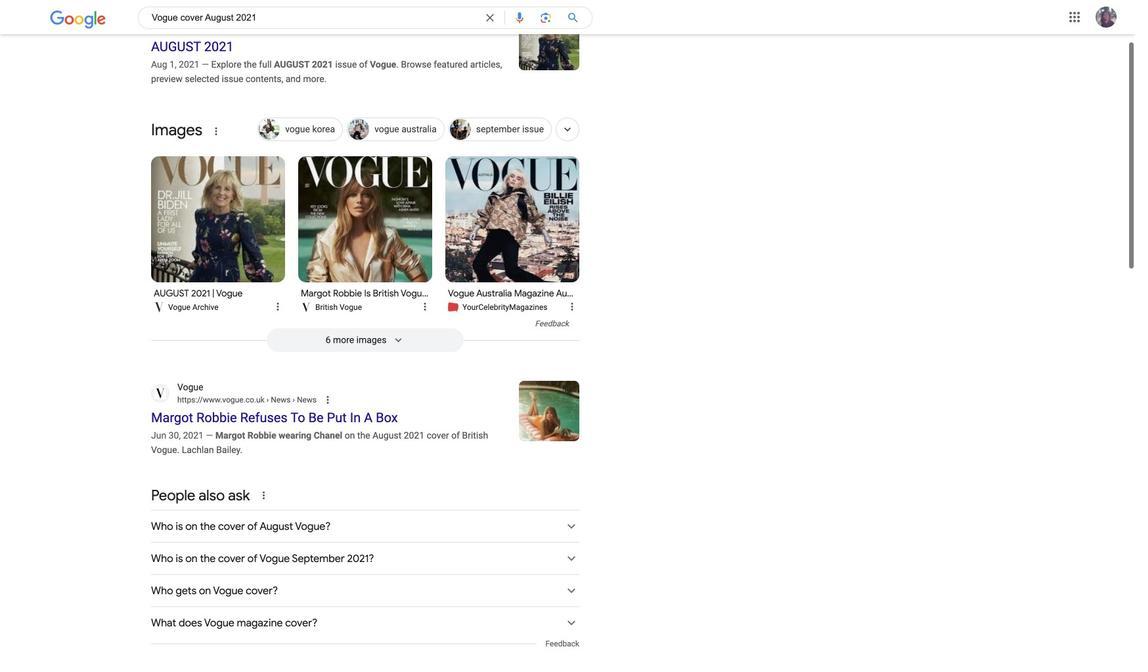 Task type: locate. For each thing, give the bounding box(es) containing it.
Search text field
[[152, 11, 476, 28]]

vogue cover august 2021 from www.vogue.co.uk image
[[519, 381, 579, 441]]

vogue cover august 2021 from archive.vogue.com image
[[519, 10, 579, 70]]

google image
[[50, 11, 106, 29]]

vogue australia magazine august 2021 - billie eilish cover (in stock) image
[[445, 156, 579, 282]]

august 2021 | vogue image
[[151, 156, 285, 282]]

None text field
[[177, 23, 336, 35], [269, 24, 336, 34], [177, 394, 317, 406], [265, 395, 317, 405], [177, 23, 336, 35], [269, 24, 336, 34], [177, 394, 317, 406], [265, 395, 317, 405]]

None search field
[[0, 0, 593, 31]]



Task type: describe. For each thing, give the bounding box(es) containing it.
margot robbie is british vogue's august cover star | british ... image
[[298, 156, 432, 282]]

search by image image
[[539, 11, 552, 24]]

search by voice image
[[513, 11, 526, 24]]



Task type: vqa. For each thing, say whether or not it's contained in the screenshot.
Actions For 2501 Chestnut St region
no



